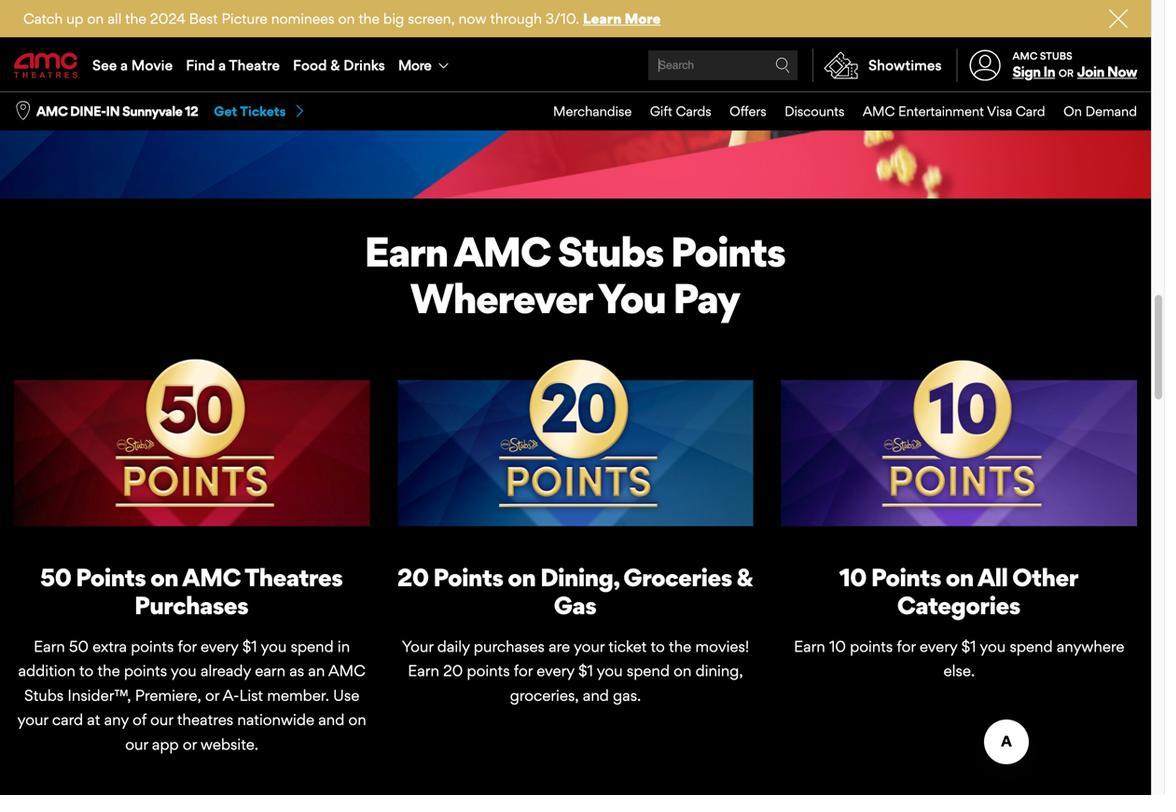 Task type: describe. For each thing, give the bounding box(es) containing it.
points inside earn amc stubs points wherever you pay
[[670, 227, 785, 277]]

find
[[186, 56, 215, 74]]

the inside earn 50 extra points for every $1 you spend in addition to the points you already earn as an amc stubs insider™, premiere, or a-list member. use your card at any of our theatres nationwide and on our app or website.
[[97, 662, 120, 681]]

stubs inside amc stubs sign in or join now
[[1040, 50, 1072, 62]]

see
[[92, 56, 117, 74]]

already
[[201, 662, 251, 681]]

3/10.
[[546, 10, 579, 27]]

$1 inside earn 50 extra points for every $1 you spend in addition to the points you already earn as an amc stubs insider™, premiere, or a-list member. use your card at any of our theatres nationwide and on our app or website.
[[242, 638, 257, 656]]

nationwide
[[237, 711, 314, 730]]

and inside your daily purchases are your ticket to the movies! earn 20 points for every $1 you spend on dining, groceries, and gas.
[[583, 686, 609, 705]]

app
[[152, 735, 179, 754]]

& inside food & drinks link
[[330, 56, 340, 74]]

member.
[[267, 686, 329, 705]]

find a theatre link
[[179, 39, 286, 91]]

at
[[87, 711, 100, 730]]

amc stubs sign in or join now
[[1013, 50, 1137, 80]]

a for theatre
[[218, 56, 226, 74]]

card
[[1016, 103, 1045, 119]]

the inside your daily purchases are your ticket to the movies! earn 20 points for every $1 you spend on dining, groceries, and gas.
[[669, 638, 691, 656]]

drinks
[[343, 56, 385, 74]]

website.
[[201, 735, 258, 754]]

in
[[1043, 63, 1055, 80]]

showtimes
[[868, 56, 942, 74]]

of
[[133, 711, 146, 730]]

pay
[[673, 274, 739, 323]]

on demand link
[[1045, 92, 1137, 130]]

food & drinks link
[[286, 39, 392, 91]]

10 points credit card image
[[781, 352, 1137, 527]]

on
[[1063, 103, 1082, 119]]

0 vertical spatial our
[[150, 711, 173, 730]]

the right 'all'
[[125, 10, 146, 27]]

food
[[293, 56, 327, 74]]

an
[[308, 662, 325, 681]]

groceries
[[623, 563, 732, 593]]

menu containing merchandise
[[535, 92, 1137, 130]]

for inside the earn 10 points for every $1 you spend anywhere else.
[[897, 638, 916, 656]]

use
[[333, 686, 359, 705]]

every inside the earn 10 points for every $1 you spend anywhere else.
[[920, 638, 958, 656]]

see a movie link
[[86, 39, 179, 91]]

points inside your daily purchases are your ticket to the movies! earn 20 points for every $1 you spend on dining, groceries, and gas.
[[467, 662, 510, 681]]

catch
[[23, 10, 63, 27]]

earn 10 points for every $1 you spend anywhere else.
[[794, 638, 1125, 681]]

up
[[66, 10, 83, 27]]

10 inside the earn 10 points for every $1 you spend anywhere else.
[[829, 638, 846, 656]]

$1 inside your daily purchases are your ticket to the movies! earn 20 points for every $1 you spend on dining, groceries, and gas.
[[578, 662, 593, 681]]

tickets
[[240, 103, 286, 119]]

apply
[[44, 99, 84, 118]]

submit search icon image
[[775, 58, 790, 73]]

merchandise link
[[535, 92, 632, 130]]

gift
[[650, 103, 672, 119]]

learn more link
[[583, 10, 661, 27]]

on inside 50 points on amc theatres purchases
[[150, 563, 178, 593]]

any
[[104, 711, 129, 730]]

earn for earn amc stubs points wherever you pay
[[364, 227, 448, 277]]

gas
[[554, 591, 596, 621]]

gift cards link
[[632, 92, 711, 130]]

card
[[52, 711, 83, 730]]

addition
[[18, 662, 75, 681]]

amc inside button
[[36, 103, 68, 120]]

screen,
[[408, 10, 455, 27]]

apply now link
[[14, 87, 149, 131]]

merchandise
[[553, 103, 632, 119]]

50 points credit card image
[[14, 352, 370, 527]]

categories
[[897, 591, 1020, 621]]

points for 10 points on all other categories
[[871, 563, 941, 593]]

on inside 20 points on dining, groceries & gas
[[508, 563, 536, 593]]

wherever
[[410, 274, 591, 323]]

stubs inside earn 50 extra points for every $1 you spend in addition to the points you already earn as an amc stubs insider™, premiere, or a-list member. use your card at any of our theatres nationwide and on our app or website.
[[24, 686, 64, 705]]

earn 50 extra points for every $1 you spend in addition to the points you already earn as an amc stubs insider™, premiere, or a-list member. use your card at any of our theatres nationwide and on our app or website.
[[17, 638, 366, 754]]

apply now
[[44, 99, 119, 118]]

earn for earn 50 extra points for every $1 you spend in addition to the points you already earn as an amc stubs insider™, premiere, or a-list member. use your card at any of our theatres nationwide and on our app or website.
[[34, 638, 65, 656]]

else.
[[944, 662, 975, 681]]

amc inside earn amc stubs points wherever you pay
[[454, 227, 550, 277]]

all
[[107, 10, 122, 27]]

menu containing more
[[0, 39, 1151, 91]]

spend inside earn 50 extra points for every $1 you spend in addition to the points you already earn as an amc stubs insider™, premiere, or a-list member. use your card at any of our theatres nationwide and on our app or website.
[[291, 638, 334, 656]]

now
[[459, 10, 487, 27]]

big
[[383, 10, 404, 27]]

spend inside the earn 10 points for every $1 you spend anywhere else.
[[1010, 638, 1053, 656]]

20 points on dining, groceries & gas
[[397, 563, 753, 621]]

nominees
[[271, 10, 334, 27]]

you
[[597, 274, 666, 323]]

learn
[[583, 10, 622, 27]]

amc dine-in sunnyvale 12 button
[[36, 102, 198, 120]]

amc dine-in sunnyvale 12
[[36, 103, 198, 120]]

theatre
[[229, 56, 280, 74]]

search the AMC website text field
[[656, 58, 775, 72]]

purchases
[[134, 591, 248, 621]]

on inside 10 points on all other categories
[[946, 563, 973, 593]]

2024
[[150, 10, 185, 27]]

discounts link
[[766, 92, 845, 130]]

amc entertainment visa card
[[863, 103, 1045, 119]]

see a movie
[[92, 56, 173, 74]]

sign in button
[[1013, 63, 1055, 80]]

points for 20 points on dining, groceries & gas
[[433, 563, 503, 593]]

0 horizontal spatial now
[[87, 99, 119, 118]]

amc inside 50 points on amc theatres purchases
[[182, 563, 241, 593]]

sign
[[1013, 63, 1041, 80]]

list
[[239, 686, 263, 705]]

cookie consent banner dialog
[[0, 725, 1151, 796]]

and inside earn 50 extra points for every $1 you spend in addition to the points you already earn as an amc stubs insider™, premiere, or a-list member. use your card at any of our theatres nationwide and on our app or website.
[[318, 711, 345, 730]]

the left big
[[359, 10, 380, 27]]

purchases
[[474, 638, 545, 656]]

10 inside 10 points on all other categories
[[839, 563, 866, 593]]

demand
[[1085, 103, 1137, 119]]

extra
[[93, 638, 127, 656]]



Task type: locate. For each thing, give the bounding box(es) containing it.
user profile image
[[959, 50, 1011, 81]]

gift cards
[[650, 103, 711, 119]]

you up "premiere," on the bottom of page
[[171, 662, 197, 681]]

0 horizontal spatial every
[[201, 638, 238, 656]]

now inside amc stubs sign in or join now
[[1107, 63, 1137, 80]]

more inside button
[[398, 56, 431, 74]]

0 vertical spatial stubs
[[1040, 50, 1072, 62]]

0 horizontal spatial our
[[125, 735, 148, 754]]

in
[[106, 103, 120, 120]]

0 vertical spatial 20
[[397, 563, 429, 593]]

theatres
[[245, 563, 343, 593]]

groceries,
[[510, 686, 579, 705]]

earn
[[364, 227, 448, 277], [34, 638, 65, 656], [794, 638, 825, 656], [408, 662, 439, 681]]

more
[[625, 10, 661, 27], [398, 56, 431, 74]]

0 vertical spatial menu
[[0, 39, 1151, 91]]

1 horizontal spatial to
[[651, 638, 665, 656]]

2 horizontal spatial or
[[1059, 67, 1074, 79]]

on demand
[[1063, 103, 1137, 119]]

0 horizontal spatial $1
[[242, 638, 257, 656]]

and
[[583, 686, 609, 705], [318, 711, 345, 730]]

2 a from the left
[[218, 56, 226, 74]]

a
[[120, 56, 128, 74], [218, 56, 226, 74]]

1 vertical spatial our
[[125, 735, 148, 754]]

1 vertical spatial or
[[205, 686, 219, 705]]

2 horizontal spatial spend
[[1010, 638, 1053, 656]]

1 vertical spatial more
[[398, 56, 431, 74]]

every up else. on the right bottom of page
[[920, 638, 958, 656]]

daily
[[437, 638, 470, 656]]

to up insider™,
[[79, 662, 94, 681]]

10
[[839, 563, 866, 593], [829, 638, 846, 656]]

1 horizontal spatial or
[[205, 686, 219, 705]]

1 horizontal spatial stubs
[[557, 227, 663, 277]]

0 horizontal spatial or
[[183, 735, 197, 754]]

our right of
[[150, 711, 173, 730]]

spend up an on the left bottom of the page
[[291, 638, 334, 656]]

join now button
[[1077, 63, 1137, 80]]

2 vertical spatial or
[[183, 735, 197, 754]]

you inside your daily purchases are your ticket to the movies! earn 20 points for every $1 you spend on dining, groceries, and gas.
[[597, 662, 623, 681]]

2 horizontal spatial every
[[920, 638, 958, 656]]

& inside 20 points on dining, groceries & gas
[[737, 563, 753, 593]]

0 horizontal spatial and
[[318, 711, 345, 730]]

to inside earn 50 extra points for every $1 you spend in addition to the points you already earn as an amc stubs insider™, premiere, or a-list member. use your card at any of our theatres nationwide and on our app or website.
[[79, 662, 94, 681]]

sign in or join amc stubs element
[[957, 39, 1137, 91]]

points inside 50 points on amc theatres purchases
[[76, 563, 146, 593]]

your inside your daily purchases are your ticket to the movies! earn 20 points for every $1 you spend on dining, groceries, and gas.
[[574, 638, 605, 656]]

you down "categories"
[[980, 638, 1006, 656]]

a right see
[[120, 56, 128, 74]]

20 inside your daily purchases are your ticket to the movies! earn 20 points for every $1 you spend on dining, groceries, and gas.
[[443, 662, 463, 681]]

a for movie
[[120, 56, 128, 74]]

&
[[330, 56, 340, 74], [737, 563, 753, 593]]

0 horizontal spatial for
[[178, 638, 197, 656]]

1 a from the left
[[120, 56, 128, 74]]

0 vertical spatial 50
[[40, 563, 71, 593]]

every down are
[[537, 662, 575, 681]]

0 horizontal spatial your
[[17, 711, 48, 730]]

or right in at the top of page
[[1059, 67, 1074, 79]]

1 vertical spatial 10
[[829, 638, 846, 656]]

1 vertical spatial stubs
[[557, 227, 663, 277]]

points
[[670, 227, 785, 277], [76, 563, 146, 593], [433, 563, 503, 593], [871, 563, 941, 593]]

2 horizontal spatial $1
[[961, 638, 976, 656]]

1 vertical spatial your
[[17, 711, 48, 730]]

0 vertical spatial more
[[625, 10, 661, 27]]

for
[[178, 638, 197, 656], [897, 638, 916, 656], [514, 662, 533, 681]]

20 up "your"
[[397, 563, 429, 593]]

earn for earn 10 points for every $1 you spend anywhere else.
[[794, 638, 825, 656]]

0 horizontal spatial 20
[[397, 563, 429, 593]]

0 horizontal spatial &
[[330, 56, 340, 74]]

and left gas. on the right bottom of page
[[583, 686, 609, 705]]

points for 50 points on amc theatres purchases
[[76, 563, 146, 593]]

1 horizontal spatial every
[[537, 662, 575, 681]]

your inside earn 50 extra points for every $1 you spend in addition to the points you already earn as an amc stubs insider™, premiere, or a-list member. use your card at any of our theatres nationwide and on our app or website.
[[17, 711, 48, 730]]

amc entertainment visa card link
[[845, 92, 1045, 130]]

0 horizontal spatial more
[[398, 56, 431, 74]]

get tickets
[[214, 103, 286, 119]]

dining,
[[540, 563, 619, 593]]

1 vertical spatial now
[[87, 99, 119, 118]]

a-
[[223, 686, 239, 705]]

2 horizontal spatial for
[[897, 638, 916, 656]]

offers
[[730, 103, 766, 119]]

or
[[1059, 67, 1074, 79], [205, 686, 219, 705], [183, 735, 197, 754]]

points inside 10 points on all other categories
[[871, 563, 941, 593]]

0 horizontal spatial spend
[[291, 638, 334, 656]]

more right learn
[[625, 10, 661, 27]]

premiere,
[[135, 686, 201, 705]]

gas.
[[613, 686, 641, 705]]

50 points on amc theatres purchases
[[40, 563, 343, 621]]

0 horizontal spatial stubs
[[24, 686, 64, 705]]

$1 up else. on the right bottom of page
[[961, 638, 976, 656]]

showtimes image
[[813, 49, 868, 82]]

points inside the earn 10 points for every $1 you spend anywhere else.
[[850, 638, 893, 656]]

catch up on all the 2024 best picture nominees on the big screen, now through 3/10. learn more
[[23, 10, 661, 27]]

for inside earn 50 extra points for every $1 you spend in addition to the points you already earn as an amc stubs insider™, premiere, or a-list member. use your card at any of our theatres nationwide and on our app or website.
[[178, 638, 197, 656]]

menu
[[0, 39, 1151, 91], [535, 92, 1137, 130]]

0 vertical spatial and
[[583, 686, 609, 705]]

spend inside your daily purchases are your ticket to the movies! earn 20 points for every $1 you spend on dining, groceries, and gas.
[[627, 662, 670, 681]]

to
[[651, 638, 665, 656], [79, 662, 94, 681]]

1 vertical spatial and
[[318, 711, 345, 730]]

& right groceries
[[737, 563, 753, 593]]

2 vertical spatial stubs
[[24, 686, 64, 705]]

1 horizontal spatial and
[[583, 686, 609, 705]]

12
[[185, 103, 198, 120]]

20 inside 20 points on dining, groceries & gas
[[397, 563, 429, 593]]

find a theatre
[[186, 56, 280, 74]]

0 vertical spatial 10
[[839, 563, 866, 593]]

1 horizontal spatial &
[[737, 563, 753, 593]]

spend left anywhere on the right of page
[[1010, 638, 1053, 656]]

showtimes link
[[813, 49, 942, 82]]

sunnyvale
[[122, 103, 182, 120]]

your right are
[[574, 638, 605, 656]]

amc inside amc stubs sign in or join now
[[1013, 50, 1038, 62]]

1 horizontal spatial for
[[514, 662, 533, 681]]

$1 up groceries,
[[578, 662, 593, 681]]

our down of
[[125, 735, 148, 754]]

0 vertical spatial or
[[1059, 67, 1074, 79]]

your daily purchases are your ticket to the movies! earn 20 points for every $1 you spend on dining, groceries, and gas.
[[402, 638, 749, 705]]

food & drinks
[[293, 56, 385, 74]]

every up the already
[[201, 638, 238, 656]]

dine-
[[70, 103, 106, 120]]

1 horizontal spatial 20
[[443, 662, 463, 681]]

to right ticket
[[651, 638, 665, 656]]

50 inside earn 50 extra points for every $1 you spend in addition to the points you already earn as an amc stubs insider™, premiere, or a-list member. use your card at any of our theatres nationwide and on our app or website.
[[69, 638, 89, 656]]

on inside earn 50 extra points for every $1 you spend in addition to the points you already earn as an amc stubs insider™, premiere, or a-list member. use your card at any of our theatres nationwide and on our app or website.
[[348, 711, 366, 730]]

theatres
[[177, 711, 233, 730]]

for inside your daily purchases are your ticket to the movies! earn 20 points for every $1 you spend on dining, groceries, and gas.
[[514, 662, 533, 681]]

1 horizontal spatial $1
[[578, 662, 593, 681]]

1 horizontal spatial a
[[218, 56, 226, 74]]

a right find
[[218, 56, 226, 74]]

earn inside earn amc stubs points wherever you pay
[[364, 227, 448, 277]]

insider™,
[[67, 686, 131, 705]]

1 vertical spatial 50
[[69, 638, 89, 656]]

1 vertical spatial to
[[79, 662, 94, 681]]

get
[[214, 103, 237, 119]]

$1 inside the earn 10 points for every $1 you spend anywhere else.
[[961, 638, 976, 656]]

picture
[[222, 10, 268, 27]]

through
[[490, 10, 542, 27]]

1 horizontal spatial our
[[150, 711, 173, 730]]

1 horizontal spatial your
[[574, 638, 605, 656]]

ticket
[[608, 638, 647, 656]]

0 vertical spatial to
[[651, 638, 665, 656]]

all
[[977, 563, 1008, 593]]

50 inside 50 points on amc theatres purchases
[[40, 563, 71, 593]]

amc
[[1013, 50, 1038, 62], [863, 103, 895, 119], [36, 103, 68, 120], [454, 227, 550, 277], [182, 563, 241, 593], [328, 662, 365, 681]]

movies!
[[695, 638, 749, 656]]

you
[[261, 638, 287, 656], [980, 638, 1006, 656], [171, 662, 197, 681], [597, 662, 623, 681]]

1 vertical spatial 20
[[443, 662, 463, 681]]

earn inside earn 50 extra points for every $1 you spend in addition to the points you already earn as an amc stubs insider™, premiere, or a-list member. use your card at any of our theatres nationwide and on our app or website.
[[34, 638, 65, 656]]

amc inside earn 50 extra points for every $1 you spend in addition to the points you already earn as an amc stubs insider™, premiere, or a-list member. use your card at any of our theatres nationwide and on our app or website.
[[328, 662, 365, 681]]

every inside earn 50 extra points for every $1 you spend in addition to the points you already earn as an amc stubs insider™, premiere, or a-list member. use your card at any of our theatres nationwide and on our app or website.
[[201, 638, 238, 656]]

0 horizontal spatial to
[[79, 662, 94, 681]]

our
[[150, 711, 173, 730], [125, 735, 148, 754]]

or inside amc stubs sign in or join now
[[1059, 67, 1074, 79]]

20 points credit card image
[[398, 352, 753, 527]]

the left movies!
[[669, 638, 691, 656]]

1 vertical spatial &
[[737, 563, 753, 593]]

movie
[[131, 56, 173, 74]]

0 vertical spatial your
[[574, 638, 605, 656]]

the down extra
[[97, 662, 120, 681]]

you up earn
[[261, 638, 287, 656]]

0 vertical spatial now
[[1107, 63, 1137, 80]]

your left card
[[17, 711, 48, 730]]

1 horizontal spatial spend
[[627, 662, 670, 681]]

stubs inside earn amc stubs points wherever you pay
[[557, 227, 663, 277]]

points inside 20 points on dining, groceries & gas
[[433, 563, 503, 593]]

10 points on all other categories
[[839, 563, 1078, 621]]

menu down showtimes image
[[535, 92, 1137, 130]]

or right app
[[183, 735, 197, 754]]

menu up the merchandise link
[[0, 39, 1151, 91]]

visa
[[987, 103, 1012, 119]]

you up gas. on the right bottom of page
[[597, 662, 623, 681]]

more down screen,
[[398, 56, 431, 74]]

and down "use"
[[318, 711, 345, 730]]

& right the 'food'
[[330, 56, 340, 74]]

50
[[40, 563, 71, 593], [69, 638, 89, 656]]

0 vertical spatial &
[[330, 56, 340, 74]]

0 horizontal spatial a
[[120, 56, 128, 74]]

to inside your daily purchases are your ticket to the movies! earn 20 points for every $1 you spend on dining, groceries, and gas.
[[651, 638, 665, 656]]

1 horizontal spatial more
[[625, 10, 661, 27]]

in
[[338, 638, 350, 656]]

$1
[[242, 638, 257, 656], [961, 638, 976, 656], [578, 662, 593, 681]]

other
[[1012, 563, 1078, 593]]

every
[[201, 638, 238, 656], [920, 638, 958, 656], [537, 662, 575, 681]]

or left a-
[[205, 686, 219, 705]]

on inside your daily purchases are your ticket to the movies! earn 20 points for every $1 you spend on dining, groceries, and gas.
[[674, 662, 692, 681]]

offers link
[[711, 92, 766, 130]]

earn inside your daily purchases are your ticket to the movies! earn 20 points for every $1 you spend on dining, groceries, and gas.
[[408, 662, 439, 681]]

spend down ticket
[[627, 662, 670, 681]]

2 horizontal spatial stubs
[[1040, 50, 1072, 62]]

you inside the earn 10 points for every $1 you spend anywhere else.
[[980, 638, 1006, 656]]

your
[[402, 638, 433, 656]]

$1 up earn
[[242, 638, 257, 656]]

1 vertical spatial menu
[[535, 92, 1137, 130]]

earn inside the earn 10 points for every $1 you spend anywhere else.
[[794, 638, 825, 656]]

1 horizontal spatial now
[[1107, 63, 1137, 80]]

discounts
[[785, 103, 845, 119]]

anywhere
[[1057, 638, 1125, 656]]

more button
[[392, 39, 459, 91]]

every inside your daily purchases are your ticket to the movies! earn 20 points for every $1 you spend on dining, groceries, and gas.
[[537, 662, 575, 681]]

entertainment
[[898, 103, 984, 119]]

20 down daily
[[443, 662, 463, 681]]

20
[[397, 563, 429, 593], [443, 662, 463, 681]]

amc logo image
[[14, 53, 79, 78], [14, 53, 79, 78]]

get tickets link
[[214, 103, 306, 120]]



Task type: vqa. For each thing, say whether or not it's contained in the screenshot.
Inspired by the NY Times best-seller 'Caste' and starring Aunjanue Ellis-Taylor, learn more on th on the right bottom of page
no



